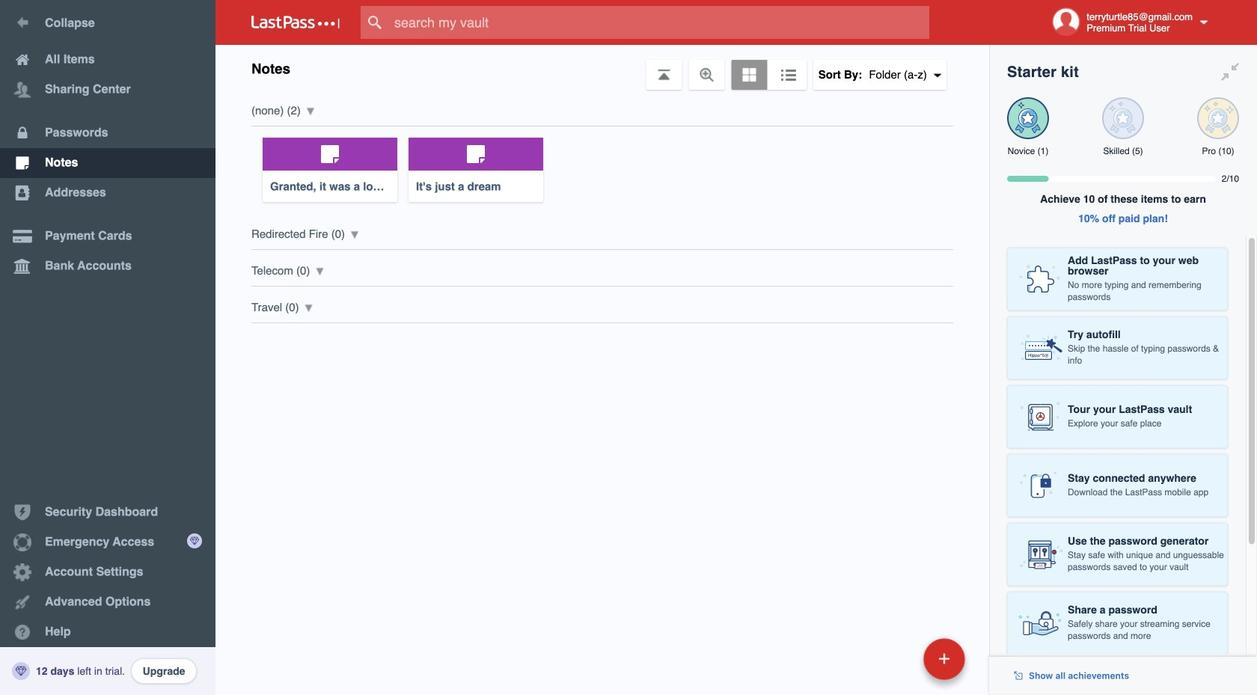 Task type: describe. For each thing, give the bounding box(es) containing it.
new item element
[[821, 638, 971, 681]]

new item navigation
[[821, 634, 975, 696]]

main navigation navigation
[[0, 0, 216, 696]]



Task type: locate. For each thing, give the bounding box(es) containing it.
lastpass image
[[252, 16, 340, 29]]

Search search field
[[361, 6, 959, 39]]

search my vault text field
[[361, 6, 959, 39]]

vault options navigation
[[216, 45, 990, 90]]



